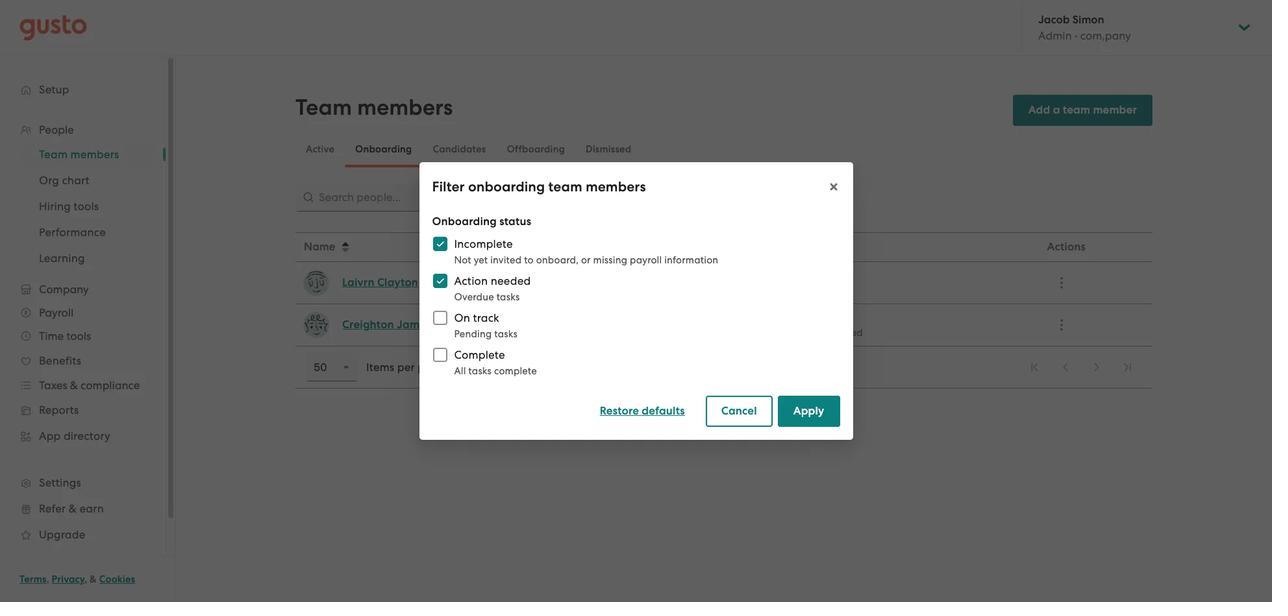 Task type: vqa. For each thing, say whether or not it's contained in the screenshot.
payroll
yes



Task type: locate. For each thing, give the bounding box(es) containing it.
members down dismissed
[[586, 179, 646, 196]]

0 horizontal spatial team
[[549, 179, 583, 196]]

payroll
[[630, 255, 662, 266]]

0 horizontal spatial ,
[[47, 574, 49, 586]]

1 vertical spatial team
[[549, 179, 583, 196]]

0 vertical spatial team
[[1063, 103, 1091, 117]]

0 horizontal spatial onboarding
[[468, 179, 545, 196]]

creighton james link
[[342, 318, 431, 333]]

creighton
[[342, 318, 394, 332]]

0 vertical spatial members
[[357, 94, 453, 121]]

1 horizontal spatial onboarding
[[432, 215, 497, 229]]

team
[[1063, 103, 1091, 117], [549, 179, 583, 196]]

1 vertical spatial onboarding
[[432, 215, 497, 229]]

onboarding people filters dialog
[[419, 162, 853, 441]]

dismissed button
[[576, 134, 642, 165]]

onboarding for self
[[758, 327, 811, 339]]

on
[[454, 312, 470, 325]]

team members
[[296, 94, 453, 121]]

add a team member button
[[1013, 95, 1153, 126]]

clayton
[[377, 276, 418, 290]]

onboarding for filter
[[468, 179, 545, 196]]

complete
[[454, 349, 505, 362]]

1 , from the left
[[47, 574, 49, 586]]

list inside page navigation 'element'
[[1021, 353, 1143, 382]]

candidates button
[[423, 134, 497, 165]]

Incomplete checkbox
[[426, 230, 454, 259]]

Search people... field
[[296, 183, 571, 212]]

0 vertical spatial tasks
[[497, 292, 520, 303]]

,
[[47, 574, 49, 586], [85, 574, 87, 586]]

onboarding left not at the bottom right
[[758, 327, 811, 339]]

offboarding
[[507, 144, 565, 155]]

list
[[1021, 353, 1143, 382]]

terms , privacy , & cookies
[[19, 574, 135, 586]]

members up onboarding button
[[357, 94, 453, 121]]

onboarding down team members
[[355, 144, 412, 155]]

name button
[[296, 234, 594, 261]]

1 vertical spatial tasks
[[495, 329, 518, 340]]

onboarding inside dialog
[[468, 179, 545, 196]]

0 horizontal spatial members
[[357, 94, 453, 121]]

1 horizontal spatial team
[[1063, 103, 1091, 117]]

laivrn clayton link
[[342, 275, 418, 291]]

not
[[454, 255, 472, 266]]

team right a
[[1063, 103, 1091, 117]]

laivrn
[[342, 276, 375, 290]]

onboarding
[[468, 179, 545, 196], [758, 327, 811, 339]]

overdue tasks
[[454, 292, 520, 303]]

1 horizontal spatial members
[[586, 179, 646, 196]]

1 vertical spatial onboarding
[[758, 327, 811, 339]]

privacy link
[[52, 574, 85, 586]]

onboarding inside onboarding people filters dialog
[[432, 215, 497, 229]]

0 vertical spatial onboarding
[[355, 144, 412, 155]]

team inside button
[[1063, 103, 1091, 117]]

apply
[[794, 405, 825, 418]]

0 vertical spatial onboarding
[[468, 179, 545, 196]]

1 horizontal spatial onboarding
[[758, 327, 811, 339]]

per
[[397, 361, 415, 374]]

tasks for needed
[[497, 292, 520, 303]]

members
[[357, 94, 453, 121], [586, 179, 646, 196]]

yet
[[474, 255, 488, 266]]

pending
[[454, 329, 492, 340]]

new notifications image
[[587, 191, 600, 204], [587, 191, 600, 204]]

onboarding inside onboarding button
[[355, 144, 412, 155]]

, left privacy
[[47, 574, 49, 586]]

cancel
[[722, 405, 757, 418]]

name
[[304, 240, 336, 254]]

onboarding
[[355, 144, 412, 155], [432, 215, 497, 229]]

tasks down 'needed' at the top of page
[[497, 292, 520, 303]]

onboarding up incomplete at the top left of the page
[[432, 215, 497, 229]]

, left the '&'
[[85, 574, 87, 586]]

team
[[296, 94, 352, 121]]

On track checkbox
[[426, 304, 454, 333]]

complete
[[494, 366, 537, 377]]

track
[[473, 312, 500, 325]]

add
[[1029, 103, 1051, 117]]

start
[[603, 240, 629, 254]]

status
[[500, 215, 532, 229]]

team members tab list
[[296, 131, 1153, 168]]

team inside onboarding people filters dialog
[[549, 179, 583, 196]]

pending tasks
[[454, 329, 518, 340]]

or
[[581, 255, 591, 266]]

1 horizontal spatial ,
[[85, 574, 87, 586]]

restore defaults
[[600, 405, 685, 418]]

grid
[[296, 233, 1153, 347]]

started
[[831, 327, 863, 339]]

tasks down track
[[495, 329, 518, 340]]

items per page
[[366, 361, 446, 374]]

team for onboarding
[[549, 179, 583, 196]]

tasks down complete
[[469, 366, 492, 377]]

dismissed
[[586, 144, 632, 155]]

items
[[366, 361, 395, 374]]

Action needed checkbox
[[426, 267, 454, 296]]

all
[[454, 366, 466, 377]]

onboarding up status
[[468, 179, 545, 196]]

1 vertical spatial members
[[586, 179, 646, 196]]

tasks
[[497, 292, 520, 303], [495, 329, 518, 340], [469, 366, 492, 377]]

team down offboarding
[[549, 179, 583, 196]]

0 horizontal spatial onboarding
[[355, 144, 412, 155]]



Task type: describe. For each thing, give the bounding box(es) containing it.
members inside onboarding people filters dialog
[[586, 179, 646, 196]]

terms
[[19, 574, 47, 586]]

tasks for track
[[495, 329, 518, 340]]

member
[[1094, 103, 1138, 117]]

to
[[524, 255, 534, 266]]

start button
[[595, 234, 715, 261]]

restore defaults button
[[585, 396, 701, 428]]

filter
[[432, 179, 465, 196]]

onboarding for onboarding status
[[432, 215, 497, 229]]

account menu element
[[1022, 0, 1253, 55]]

terms link
[[19, 574, 47, 586]]

cookies button
[[99, 572, 135, 588]]

james
[[397, 318, 431, 332]]

Complete checkbox
[[426, 341, 454, 370]]

grid containing name
[[296, 233, 1153, 347]]

active button
[[296, 134, 345, 165]]

creighton james's avatar image
[[303, 313, 329, 338]]

onboarding status
[[432, 215, 532, 229]]

active
[[306, 144, 335, 155]]

add a team member
[[1029, 103, 1138, 117]]

missing
[[594, 255, 628, 266]]

home image
[[19, 15, 87, 41]]

not
[[814, 327, 829, 339]]

page navigation element
[[296, 346, 1153, 389]]

&
[[90, 574, 97, 586]]

self
[[739, 327, 756, 339]]

onboarding for onboarding
[[355, 144, 412, 155]]

creighton james
[[342, 318, 431, 332]]

laivrn clayton
[[342, 276, 418, 290]]

restore
[[600, 405, 639, 418]]

2 , from the left
[[85, 574, 87, 586]]

page
[[418, 361, 446, 374]]

not yet invited to onboard, or missing payroll information
[[454, 255, 719, 266]]

team for a
[[1063, 103, 1091, 117]]

defaults
[[642, 405, 685, 418]]

laivrn clayton's avatar image
[[303, 270, 329, 296]]

action
[[454, 275, 488, 288]]

privacy
[[52, 574, 85, 586]]

overdue
[[454, 292, 494, 303]]

candidates
[[433, 144, 486, 155]]

onboarding button
[[345, 134, 423, 165]]

needed
[[491, 275, 531, 288]]

information
[[665, 255, 719, 266]]

offboarding button
[[497, 134, 576, 165]]

onboard,
[[536, 255, 579, 266]]

action needed
[[454, 275, 531, 288]]

cancel button
[[706, 396, 773, 428]]

cookies
[[99, 574, 135, 586]]

on track
[[454, 312, 500, 325]]

all tasks complete
[[454, 366, 537, 377]]

apply button
[[778, 396, 840, 428]]

incomplete
[[454, 238, 513, 251]]

a
[[1054, 103, 1061, 117]]

filter onboarding team members
[[432, 179, 646, 196]]

2 vertical spatial tasks
[[469, 366, 492, 377]]

invited
[[491, 255, 522, 266]]

self onboarding not started
[[739, 327, 863, 339]]



